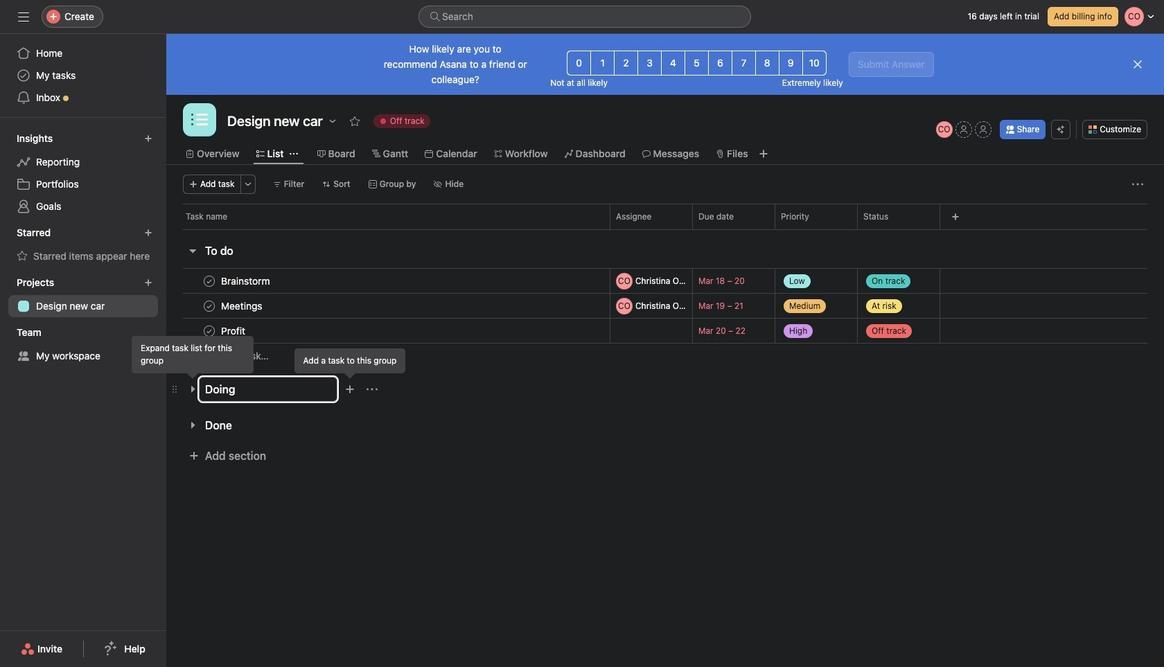 Task type: locate. For each thing, give the bounding box(es) containing it.
1 vertical spatial mark complete checkbox
[[201, 323, 218, 339]]

1 mark complete checkbox from the top
[[201, 273, 218, 289]]

tooltip up expand task list for this group icon
[[132, 337, 253, 377]]

collapse task list for this group image
[[187, 245, 198, 256]]

mark complete checkbox inside profit cell
[[201, 323, 218, 339]]

mark complete image for task name text box in meetings cell
[[201, 298, 218, 314]]

None radio
[[567, 51, 591, 76], [685, 51, 709, 76], [732, 51, 756, 76], [567, 51, 591, 76], [685, 51, 709, 76], [732, 51, 756, 76]]

mark complete image
[[201, 273, 218, 289], [201, 298, 218, 314], [201, 323, 218, 339]]

row
[[166, 204, 1165, 229], [183, 229, 1148, 230], [166, 268, 1165, 294], [166, 293, 1165, 319], [166, 318, 1165, 344], [166, 343, 1165, 369]]

mark complete checkbox for profit cell
[[201, 323, 218, 339]]

3 mark complete image from the top
[[201, 323, 218, 339]]

1 mark complete image from the top
[[201, 273, 218, 289]]

expand task list for this group image
[[187, 384, 198, 395]]

2 vertical spatial mark complete image
[[201, 323, 218, 339]]

2 mark complete image from the top
[[201, 298, 218, 314]]

ask ai image
[[1057, 125, 1066, 134]]

list box
[[419, 6, 751, 28]]

1 horizontal spatial tooltip
[[295, 349, 405, 377]]

mark complete checkbox down mark complete checkbox
[[201, 323, 218, 339]]

mark complete image inside profit cell
[[201, 323, 218, 339]]

add tab image
[[758, 148, 769, 159]]

dismiss image
[[1133, 59, 1144, 70]]

Mark complete checkbox
[[201, 273, 218, 289], [201, 323, 218, 339]]

mark complete image inside brainstorm cell
[[201, 273, 218, 289]]

0 vertical spatial mark complete image
[[201, 273, 218, 289]]

1 vertical spatial task name text field
[[218, 324, 250, 338]]

None radio
[[591, 51, 615, 76], [614, 51, 638, 76], [638, 51, 662, 76], [661, 51, 686, 76], [708, 51, 733, 76], [755, 51, 780, 76], [779, 51, 803, 76], [803, 51, 827, 76], [591, 51, 615, 76], [614, 51, 638, 76], [638, 51, 662, 76], [661, 51, 686, 76], [708, 51, 733, 76], [755, 51, 780, 76], [779, 51, 803, 76], [803, 51, 827, 76]]

2 task name text field from the top
[[218, 324, 250, 338]]

global element
[[0, 34, 166, 117]]

2 mark complete checkbox from the top
[[201, 323, 218, 339]]

1 task name text field from the top
[[218, 299, 267, 313]]

option group
[[567, 51, 827, 76]]

mark complete checkbox up mark complete checkbox
[[201, 273, 218, 289]]

hide sidebar image
[[18, 11, 29, 22]]

mark complete checkbox inside brainstorm cell
[[201, 273, 218, 289]]

task name text field inside profit cell
[[218, 324, 250, 338]]

mark complete image inside meetings cell
[[201, 298, 218, 314]]

Task name text field
[[218, 299, 267, 313], [218, 324, 250, 338]]

add field image
[[952, 213, 960, 221]]

task name text field inside meetings cell
[[218, 299, 267, 313]]

0 vertical spatial task name text field
[[218, 299, 267, 313]]

0 vertical spatial mark complete checkbox
[[201, 273, 218, 289]]

tooltip up add a task to this group image
[[295, 349, 405, 377]]

Mark complete checkbox
[[201, 298, 218, 314]]

manage project members image
[[936, 121, 953, 138]]

meetings cell
[[166, 293, 610, 319]]

tooltip
[[132, 337, 253, 377], [295, 349, 405, 377]]

new insights image
[[144, 134, 152, 143]]

1 vertical spatial mark complete image
[[201, 298, 218, 314]]



Task type: vqa. For each thing, say whether or not it's contained in the screenshot.
Insert an object 'image'
no



Task type: describe. For each thing, give the bounding box(es) containing it.
mark complete checkbox for brainstorm cell at the top of page
[[201, 273, 218, 289]]

task name text field for mark complete checkbox
[[218, 299, 267, 313]]

New section text field
[[199, 377, 338, 402]]

insights element
[[0, 126, 166, 220]]

task name text field for mark complete option inside profit cell
[[218, 324, 250, 338]]

expand task list for this group image
[[187, 420, 198, 431]]

0 horizontal spatial tooltip
[[132, 337, 253, 377]]

header to do tree grid
[[166, 268, 1165, 369]]

new project or portfolio image
[[144, 279, 152, 287]]

projects element
[[0, 270, 166, 320]]

add a task to this group image
[[344, 384, 356, 395]]

starred element
[[0, 220, 166, 270]]

mark complete image for task name text field
[[201, 273, 218, 289]]

tab actions image
[[289, 150, 298, 158]]

mark complete image for task name text box within the profit cell
[[201, 323, 218, 339]]

more section actions image
[[367, 384, 378, 395]]

list image
[[191, 112, 208, 128]]

profit cell
[[166, 318, 610, 344]]

teams element
[[0, 320, 166, 370]]

Task name text field
[[218, 274, 274, 288]]

more actions image
[[244, 180, 252, 189]]

add to starred image
[[349, 116, 360, 127]]

brainstorm cell
[[166, 268, 610, 294]]

add items to starred image
[[144, 229, 152, 237]]



